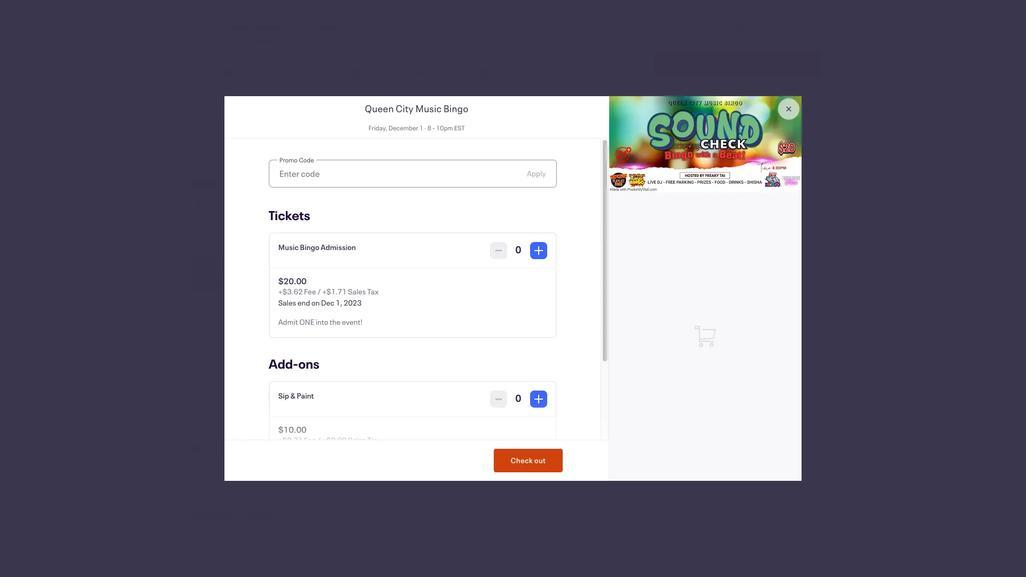 Task type: describe. For each thing, give the bounding box(es) containing it.
bar
[[238, 198, 250, 209]]

woodlawn
[[247, 213, 281, 224]]

est
[[330, 21, 342, 32]]

report a map error link
[[530, 448, 574, 454]]

november
[[216, 83, 250, 93]]

4 friday from the left
[[407, 67, 428, 78]]

map
[[551, 448, 562, 454]]

1 8:00pm from the left
[[220, 119, 246, 129]]

map data ©2023 google
[[444, 448, 502, 454]]

friday, december 1 · 8 - 10pm est
[[228, 21, 342, 32]]

17
[[227, 100, 239, 113]]

zodiac
[[214, 198, 237, 209]]

1
[[289, 21, 293, 32]]

5 friday from the left
[[468, 67, 489, 78]]

&
[[251, 198, 256, 209]]

3 friday from the left
[[345, 67, 366, 78]]

#suite
[[301, 213, 323, 224]]

charlotte,
[[331, 213, 364, 224]]

g
[[324, 213, 330, 224]]

location
[[193, 174, 242, 191]]

1 horizontal spatial 8
[[415, 100, 420, 113]]

west
[[229, 213, 245, 224]]

friday,
[[228, 21, 251, 32]]

december
[[252, 21, 288, 32]]

nc
[[366, 213, 376, 224]]

report a map error
[[530, 448, 574, 454]]

grill
[[257, 198, 271, 209]]

options
[[528, 107, 553, 117]]

a
[[547, 448, 550, 454]]

error
[[563, 448, 574, 454]]

·
[[295, 21, 297, 32]]

terms link
[[508, 448, 523, 454]]



Task type: locate. For each thing, give the bounding box(es) containing it.
3 8:00pm from the left
[[404, 119, 431, 129]]

$20
[[729, 26, 747, 39]]

policy
[[236, 508, 271, 525]]

1 friday from the left
[[222, 67, 243, 78]]

report
[[530, 448, 546, 454]]

0 horizontal spatial 8
[[298, 21, 303, 32]]

refund policy
[[193, 508, 271, 525]]

more
[[531, 95, 549, 106]]

terms
[[508, 448, 523, 454]]

road
[[283, 213, 300, 224]]

google
[[485, 448, 502, 454]]

2 8:00pm from the left
[[343, 119, 369, 129]]

2 friday from the left
[[284, 67, 305, 78]]

region
[[188, 243, 599, 517]]

©2023
[[467, 448, 484, 454]]

-
[[304, 21, 307, 32]]

200
[[214, 213, 227, 224]]

1 vertical spatial 8
[[415, 100, 420, 113]]

8:00pm
[[220, 119, 246, 129], [343, 119, 369, 129], [404, 119, 431, 129], [466, 119, 492, 129]]

map
[[444, 448, 454, 454]]

friday
[[222, 67, 243, 78], [284, 67, 305, 78], [345, 67, 366, 78], [407, 67, 428, 78], [468, 67, 489, 78]]

more options
[[528, 95, 553, 117]]

0 vertical spatial 8
[[298, 21, 303, 32]]

map region
[[188, 243, 599, 517]]

data
[[456, 448, 466, 454]]

8
[[298, 21, 303, 32], [415, 100, 420, 113]]

refund
[[193, 508, 234, 525]]

zodiac bar & grill 200 west woodlawn road #suite g charlotte, nc 28217
[[214, 198, 400, 224]]

more options button
[[515, 63, 566, 134]]

4 8:00pm from the left
[[466, 119, 492, 129]]

28217
[[378, 213, 400, 224]]

10pm
[[309, 21, 328, 32]]

region containing map data ©2023 google
[[188, 243, 599, 517]]

friday link
[[269, 63, 320, 134]]

google image
[[195, 441, 230, 455]]



Task type: vqa. For each thing, say whether or not it's contained in the screenshot.
We'll
no



